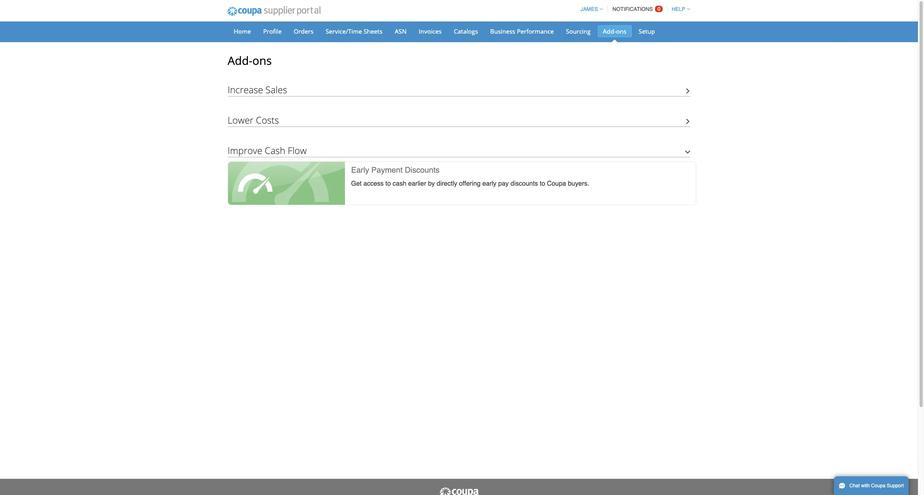 Task type: vqa. For each thing, say whether or not it's contained in the screenshot.
mobile to the left
no



Task type: locate. For each thing, give the bounding box(es) containing it.
0 vertical spatial coupa supplier portal image
[[222, 1, 326, 22]]

to
[[386, 180, 391, 188], [540, 180, 546, 188]]

0 horizontal spatial to
[[386, 180, 391, 188]]

add-ons up increase
[[228, 53, 272, 68]]

coupa right with
[[872, 484, 886, 489]]

add- down home
[[228, 53, 253, 68]]

add-ons down notifications at the top
[[603, 27, 627, 35]]

help link
[[669, 6, 691, 12]]

costs
[[256, 114, 279, 127]]

chat with coupa support
[[850, 484, 905, 489]]

buyers.
[[568, 180, 590, 188]]

by
[[428, 180, 435, 188]]

coupa inside button
[[872, 484, 886, 489]]

business performance
[[491, 27, 554, 35]]

add-ons link
[[598, 25, 632, 37]]

add- down james link
[[603, 27, 617, 35]]

0 vertical spatial add-ons
[[603, 27, 627, 35]]

1 horizontal spatial ons
[[617, 27, 627, 35]]

performance
[[517, 27, 554, 35]]

james link
[[577, 6, 604, 12]]

coupa supplier portal image
[[222, 1, 326, 22], [439, 488, 480, 496]]

1 horizontal spatial coupa supplier portal image
[[439, 488, 480, 496]]

1 horizontal spatial to
[[540, 180, 546, 188]]

add-
[[603, 27, 617, 35], [228, 53, 253, 68]]

ons up increase sales
[[253, 53, 272, 68]]

sales
[[266, 83, 287, 96]]

coupa left buyers.
[[548, 180, 567, 188]]

cash
[[265, 144, 286, 157]]

service/time
[[326, 27, 362, 35]]

0 horizontal spatial ons
[[253, 53, 272, 68]]

early
[[483, 180, 497, 188]]

catalogs link
[[449, 25, 484, 37]]

service/time sheets
[[326, 27, 383, 35]]

pay
[[499, 180, 509, 188]]

to right 'discounts'
[[540, 180, 546, 188]]

1 vertical spatial ons
[[253, 53, 272, 68]]

0 horizontal spatial add-ons
[[228, 53, 272, 68]]

support
[[888, 484, 905, 489]]

home
[[234, 27, 251, 35]]

2 to from the left
[[540, 180, 546, 188]]

ons down notifications at the top
[[617, 27, 627, 35]]

setup
[[639, 27, 656, 35]]

to left cash
[[386, 180, 391, 188]]

sourcing
[[566, 27, 591, 35]]

1 vertical spatial coupa supplier portal image
[[439, 488, 480, 496]]

0 vertical spatial coupa
[[548, 180, 567, 188]]

profile link
[[258, 25, 287, 37]]

1 vertical spatial add-
[[228, 53, 253, 68]]

add-ons
[[603, 27, 627, 35], [228, 53, 272, 68]]

profile
[[263, 27, 282, 35]]

1 vertical spatial coupa
[[872, 484, 886, 489]]

0 vertical spatial ons
[[617, 27, 627, 35]]

invoices link
[[414, 25, 447, 37]]

coupa
[[548, 180, 567, 188], [872, 484, 886, 489]]

increase
[[228, 83, 263, 96]]

1 horizontal spatial add-
[[603, 27, 617, 35]]

increase sales
[[228, 83, 287, 96]]

0 horizontal spatial coupa
[[548, 180, 567, 188]]

navigation
[[577, 1, 691, 17]]

1 vertical spatial add-ons
[[228, 53, 272, 68]]

lower
[[228, 114, 254, 127]]

1 horizontal spatial add-ons
[[603, 27, 627, 35]]

ons
[[617, 27, 627, 35], [253, 53, 272, 68]]

1 horizontal spatial coupa
[[872, 484, 886, 489]]

get access to cash earlier by directly offering early pay discounts to coupa buyers.
[[351, 180, 590, 188]]

notifications 0
[[613, 6, 661, 12]]

cash
[[393, 180, 407, 188]]

home link
[[229, 25, 257, 37]]



Task type: describe. For each thing, give the bounding box(es) containing it.
sourcing link
[[561, 25, 597, 37]]

asn link
[[390, 25, 412, 37]]

early payment discounts
[[351, 166, 440, 175]]

0
[[658, 6, 661, 12]]

1 to from the left
[[386, 180, 391, 188]]

earlier
[[409, 180, 427, 188]]

0 horizontal spatial add-
[[228, 53, 253, 68]]

service/time sheets link
[[321, 25, 388, 37]]

early
[[351, 166, 370, 175]]

business performance link
[[485, 25, 560, 37]]

lower costs
[[228, 114, 279, 127]]

help
[[672, 6, 686, 12]]

payment
[[372, 166, 403, 175]]

orders link
[[289, 25, 319, 37]]

setup link
[[634, 25, 661, 37]]

get
[[351, 180, 362, 188]]

invoices
[[419, 27, 442, 35]]

james
[[581, 6, 599, 12]]

improve
[[228, 144, 263, 157]]

access
[[364, 180, 384, 188]]

improve cash flow
[[228, 144, 307, 157]]

discounts
[[511, 180, 538, 188]]

business
[[491, 27, 516, 35]]

directly
[[437, 180, 458, 188]]

catalogs
[[454, 27, 478, 35]]

chat
[[850, 484, 861, 489]]

offering
[[459, 180, 481, 188]]

discounts
[[405, 166, 440, 175]]

chat with coupa support button
[[835, 477, 910, 496]]

orders
[[294, 27, 314, 35]]

0 horizontal spatial coupa supplier portal image
[[222, 1, 326, 22]]

navigation containing notifications 0
[[577, 1, 691, 17]]

with
[[862, 484, 871, 489]]

sheets
[[364, 27, 383, 35]]

notifications
[[613, 6, 653, 12]]

0 vertical spatial add-
[[603, 27, 617, 35]]

flow
[[288, 144, 307, 157]]

asn
[[395, 27, 407, 35]]



